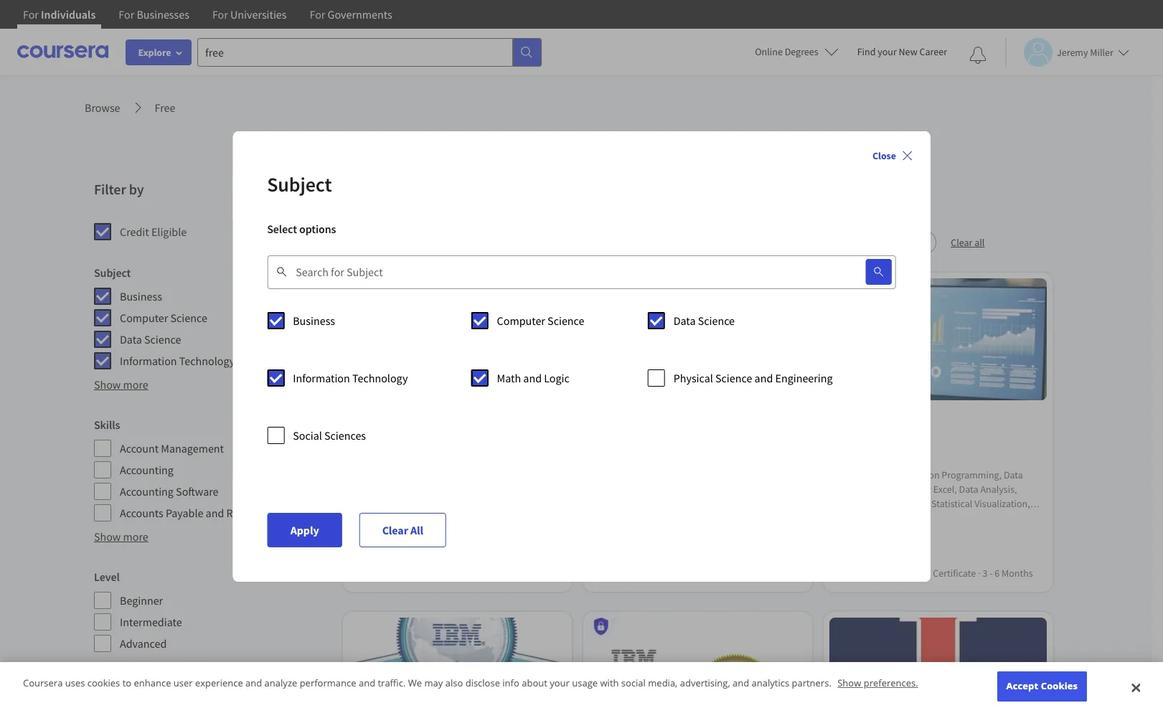 Task type: locate. For each thing, give the bounding box(es) containing it.
0 vertical spatial show
[[94, 378, 121, 392]]

0 horizontal spatial technology
[[179, 354, 235, 368]]

show right partners.
[[838, 677, 861, 690]]

certificate
[[693, 567, 736, 580], [934, 567, 977, 580]]

1 vertical spatial data science
[[120, 332, 181, 347]]

1 horizontal spatial computer
[[497, 314, 545, 328]]

1 vertical spatial information
[[293, 371, 350, 385]]

1 vertical spatial accounting
[[120, 484, 174, 499]]

data
[[674, 314, 696, 328], [120, 332, 142, 347]]

software
[[176, 484, 219, 499]]

more for information technology
[[123, 378, 148, 392]]

1 vertical spatial credit
[[372, 547, 397, 559]]

cookies
[[87, 677, 120, 690]]

0 horizontal spatial 3
[[743, 567, 748, 580]]

more
[[123, 378, 148, 392], [123, 530, 148, 544]]

show more button up the skills
[[94, 376, 148, 393]]

1 vertical spatial business
[[293, 314, 335, 328]]

your right about
[[550, 677, 570, 690]]

credit down 4.8 at the bottom left
[[372, 547, 397, 559]]

clear inside "subject" dialog
[[382, 523, 408, 538]]

1 horizontal spatial data
[[674, 314, 696, 328]]

2 professional from the left
[[880, 567, 932, 580]]

1 horizontal spatial -
[[990, 567, 993, 580]]

physical
[[674, 371, 713, 385]]

data science
[[674, 314, 735, 328], [120, 332, 181, 347]]

0 horizontal spatial business
[[120, 289, 162, 304]]

2 - from the left
[[990, 567, 993, 580]]

your
[[878, 45, 897, 58], [550, 677, 570, 690]]

and left analytics
[[733, 677, 749, 690]]

information inside subject group
[[120, 354, 177, 368]]

0 horizontal spatial data science
[[120, 332, 181, 347]]

for left businesses
[[119, 7, 134, 22]]

accounting down account
[[120, 463, 174, 477]]

0 vertical spatial show more
[[94, 378, 148, 392]]

for
[[23, 7, 39, 22], [119, 7, 134, 22], [212, 7, 228, 22], [310, 7, 325, 22]]

show notifications image
[[970, 47, 987, 64]]

clear for clear all
[[951, 236, 973, 249]]

career
[[920, 45, 947, 58]]

skills group
[[94, 416, 329, 523]]

information technology
[[120, 354, 235, 368], [293, 371, 408, 385]]

show more up the skills
[[94, 378, 148, 392]]

1 horizontal spatial months
[[1002, 567, 1034, 580]]

0 vertical spatial show more button
[[94, 376, 148, 393]]

months
[[762, 567, 793, 580], [1002, 567, 1034, 580]]

to
[[122, 677, 131, 690]]

1 horizontal spatial eligible
[[399, 547, 430, 559]]

account management
[[120, 441, 224, 456]]

2 horizontal spatial beginner
[[835, 567, 873, 580]]

3
[[743, 567, 748, 580], [983, 567, 988, 580]]

0 horizontal spatial data
[[120, 332, 142, 347]]

account
[[120, 441, 159, 456]]

1 vertical spatial clear
[[382, 523, 408, 538]]

0 horizontal spatial certificate
[[693, 567, 736, 580]]

reviews)
[[418, 526, 453, 539]]

0 horizontal spatial computer science
[[120, 311, 207, 325]]

all
[[410, 523, 423, 538]]

more down accounts
[[123, 530, 148, 544]]

Search by keyword search field
[[296, 255, 832, 289]]

credit
[[120, 225, 149, 239], [372, 547, 397, 559]]

show more button
[[94, 376, 148, 393], [94, 528, 148, 545]]

social sciences
[[293, 428, 366, 443]]

show more button for accounts
[[94, 528, 148, 545]]

0 horizontal spatial information
[[120, 354, 177, 368]]

2 more from the top
[[123, 530, 148, 544]]

1 horizontal spatial information technology
[[293, 371, 408, 385]]

receivable
[[226, 506, 278, 520]]

filter by
[[94, 180, 144, 198]]

computer science inside subject group
[[120, 311, 207, 325]]

1 vertical spatial more
[[123, 530, 148, 544]]

1 vertical spatial information technology
[[293, 371, 408, 385]]

business
[[120, 289, 162, 304], [293, 314, 335, 328]]

0 vertical spatial eligible
[[151, 225, 187, 239]]

1 horizontal spatial credit eligible
[[372, 547, 430, 559]]

level group
[[94, 568, 329, 653]]

3 for from the left
[[212, 7, 228, 22]]

more up account
[[123, 378, 148, 392]]

accept cookies
[[1007, 680, 1078, 693]]

show up the skills
[[94, 378, 121, 392]]

select subject options element
[[267, 306, 896, 479]]

0 horizontal spatial your
[[550, 677, 570, 690]]

1 horizontal spatial information
[[293, 371, 350, 385]]

clear
[[951, 236, 973, 249], [382, 523, 408, 538]]

computer science inside select subject options element
[[497, 314, 585, 328]]

partners.
[[792, 677, 832, 690]]

2 show more button from the top
[[94, 528, 148, 545]]

support
[[403, 441, 443, 455]]

1 for from the left
[[23, 7, 39, 22]]

help center image
[[1126, 676, 1143, 693]]

1 horizontal spatial business
[[293, 314, 335, 328]]

uses
[[65, 677, 85, 690]]

and left analyze
[[246, 677, 262, 690]]

0 vertical spatial subject
[[267, 172, 332, 197]]

show up level
[[94, 530, 121, 544]]

0 horizontal spatial 6
[[755, 567, 760, 580]]

close
[[873, 149, 896, 162]]

0 vertical spatial your
[[878, 45, 897, 58]]

1 accounting from the top
[[120, 463, 174, 477]]

0 vertical spatial credit
[[120, 225, 149, 239]]

1 horizontal spatial computer science
[[497, 314, 585, 328]]

1 vertical spatial show more
[[94, 530, 148, 544]]

2 show more from the top
[[94, 530, 148, 544]]

0 vertical spatial more
[[123, 378, 148, 392]]

clear for clear all
[[382, 523, 408, 538]]

social
[[293, 428, 322, 443]]

information
[[120, 354, 177, 368], [293, 371, 350, 385]]

show more button down accounts
[[94, 528, 148, 545]]

computer inside subject group
[[120, 311, 168, 325]]

subject inside group
[[94, 266, 131, 280]]

1 show more from the top
[[94, 378, 148, 392]]

for for governments
[[310, 7, 325, 22]]

0 vertical spatial accounting
[[120, 463, 174, 477]]

0 horizontal spatial professional
[[639, 567, 691, 580]]

computer science
[[120, 311, 207, 325], [497, 314, 585, 328]]

beginner · professional certificate · 3 - 6 months
[[595, 567, 793, 580], [835, 567, 1034, 580]]

google it support
[[355, 441, 443, 455]]

for left governments
[[310, 7, 325, 22]]

0 horizontal spatial clear
[[382, 523, 408, 538]]

0 vertical spatial data
[[674, 314, 696, 328]]

computer
[[120, 311, 168, 325], [497, 314, 545, 328]]

and down "software"
[[206, 506, 224, 520]]

0 vertical spatial information
[[120, 354, 177, 368]]

2 accounting from the top
[[120, 484, 174, 499]]

business inside subject group
[[120, 289, 162, 304]]

browse link
[[85, 99, 120, 116]]

close button
[[867, 143, 919, 169]]

1 beginner · professional certificate · 3 - 6 months from the left
[[595, 567, 793, 580]]

accounting for accounting
[[120, 463, 174, 477]]

skills
[[94, 418, 120, 432]]

data inside subject group
[[120, 332, 142, 347]]

and inside skills group
[[206, 506, 224, 520]]

1 6 from the left
[[755, 567, 760, 580]]

1 more from the top
[[123, 378, 148, 392]]

1 horizontal spatial data science
[[674, 314, 735, 328]]

0 vertical spatial data science
[[674, 314, 735, 328]]

0 vertical spatial clear
[[951, 236, 973, 249]]

0 horizontal spatial months
[[762, 567, 793, 580]]

1 horizontal spatial subject
[[267, 172, 332, 197]]

1 vertical spatial subject
[[94, 266, 131, 280]]

information technology inside select subject options element
[[293, 371, 408, 385]]

it
[[391, 441, 400, 455]]

technology inside select subject options element
[[352, 371, 408, 385]]

your right find at the top right
[[878, 45, 897, 58]]

0 horizontal spatial eligible
[[151, 225, 187, 239]]

0 horizontal spatial subject
[[94, 266, 131, 280]]

performance
[[300, 677, 356, 690]]

0 horizontal spatial computer
[[120, 311, 168, 325]]

2 for from the left
[[119, 7, 134, 22]]

0 horizontal spatial credit eligible
[[120, 225, 187, 239]]

1 horizontal spatial beginner · professional certificate · 3 - 6 months
[[835, 567, 1034, 580]]

traffic.
[[378, 677, 406, 690]]

accounting up accounts
[[120, 484, 174, 499]]

and left engineering
[[755, 371, 773, 385]]

eligible
[[151, 225, 187, 239], [399, 547, 430, 559]]

and right math
[[523, 371, 542, 385]]

1 vertical spatial credit eligible
[[372, 547, 430, 559]]

show for accounts
[[94, 530, 121, 544]]

credit eligible down (180.4k
[[372, 547, 430, 559]]

1 horizontal spatial 6
[[995, 567, 1000, 580]]

0 horizontal spatial -
[[750, 567, 753, 580]]

0 vertical spatial information technology
[[120, 354, 235, 368]]

accounting
[[120, 463, 174, 477], [120, 484, 174, 499]]

and
[[523, 371, 542, 385], [755, 371, 773, 385], [206, 506, 224, 520], [246, 677, 262, 690], [359, 677, 375, 690], [733, 677, 749, 690]]

0 vertical spatial business
[[120, 289, 162, 304]]

credit down by
[[120, 225, 149, 239]]

1 horizontal spatial credit
[[372, 547, 397, 559]]

technology
[[179, 354, 235, 368], [352, 371, 408, 385]]

analytics
[[752, 677, 790, 690]]

select
[[267, 222, 297, 236]]

show more down accounts
[[94, 530, 148, 544]]

1 vertical spatial show more button
[[94, 528, 148, 545]]

1 months from the left
[[762, 567, 793, 580]]

1 show more button from the top
[[94, 376, 148, 393]]

cookies
[[1041, 680, 1078, 693]]

0 horizontal spatial information technology
[[120, 354, 235, 368]]

math
[[497, 371, 521, 385]]

1 vertical spatial data
[[120, 332, 142, 347]]

1 horizontal spatial technology
[[352, 371, 408, 385]]

for governments
[[310, 7, 392, 22]]

0 horizontal spatial beginner · professional certificate · 3 - 6 months
[[595, 567, 793, 580]]

4 for from the left
[[310, 7, 325, 22]]

1 horizontal spatial clear
[[951, 236, 973, 249]]

physical science and engineering
[[674, 371, 833, 385]]

0 vertical spatial technology
[[179, 354, 235, 368]]

show more for information technology
[[94, 378, 148, 392]]

1 horizontal spatial professional
[[880, 567, 932, 580]]

usage
[[572, 677, 598, 690]]

1 vertical spatial show
[[94, 530, 121, 544]]

None search field
[[197, 38, 542, 66]]

media,
[[648, 677, 678, 690]]

for left individuals
[[23, 7, 39, 22]]

search image
[[873, 266, 885, 278]]

2 3 from the left
[[983, 567, 988, 580]]

2 beginner · professional certificate · 3 - 6 months from the left
[[835, 567, 1034, 580]]

professional
[[639, 567, 691, 580], [880, 567, 932, 580]]

data science inside select subject options element
[[674, 314, 735, 328]]

science
[[170, 311, 207, 325], [548, 314, 585, 328], [698, 314, 735, 328], [144, 332, 181, 347], [716, 371, 752, 385]]

4 · from the left
[[979, 567, 981, 580]]

for businesses
[[119, 7, 189, 22]]

credit eligible
[[120, 225, 187, 239], [372, 547, 430, 559]]

1 3 from the left
[[743, 567, 748, 580]]

1 horizontal spatial certificate
[[934, 567, 977, 580]]

·
[[635, 567, 637, 580], [738, 567, 741, 580], [875, 567, 878, 580], [979, 567, 981, 580]]

1 - from the left
[[750, 567, 753, 580]]

0 horizontal spatial beginner
[[120, 594, 163, 608]]

show more button for information
[[94, 376, 148, 393]]

for left universities
[[212, 7, 228, 22]]

1 horizontal spatial 3
[[983, 567, 988, 580]]

1 vertical spatial technology
[[352, 371, 408, 385]]

social
[[621, 677, 646, 690]]

credit eligible down by
[[120, 225, 187, 239]]



Task type: describe. For each thing, give the bounding box(es) containing it.
show more for accounts payable and receivable
[[94, 530, 148, 544]]

governments
[[328, 7, 392, 22]]

intermediate
[[120, 615, 182, 629]]

0 horizontal spatial credit
[[120, 225, 149, 239]]

business inside select subject options element
[[293, 314, 335, 328]]

sciences
[[324, 428, 366, 443]]

more for accounts payable and receivable
[[123, 530, 148, 544]]

1 horizontal spatial your
[[878, 45, 897, 58]]

google
[[355, 441, 389, 455]]

management
[[161, 441, 224, 456]]

4.8 (180.4k reviews)
[[369, 526, 453, 539]]

subject group
[[94, 264, 329, 370]]

browse
[[85, 100, 120, 115]]

we
[[408, 677, 422, 690]]

also
[[445, 677, 463, 690]]

for for individuals
[[23, 7, 39, 22]]

coursera image
[[17, 40, 108, 63]]

show preferences. link
[[838, 677, 918, 690]]

accept
[[1007, 680, 1039, 693]]

3 · from the left
[[875, 567, 878, 580]]

and left traffic. on the left bottom of the page
[[359, 677, 375, 690]]

experience
[[195, 677, 243, 690]]

accounting for accounting software
[[120, 484, 174, 499]]

beginner inside level group
[[120, 594, 163, 608]]

analyze
[[265, 677, 297, 690]]

find your new career link
[[850, 43, 955, 61]]

about
[[522, 677, 548, 690]]

4.8
[[369, 526, 382, 539]]

level
[[94, 570, 120, 584]]

info
[[503, 677, 520, 690]]

accept cookies button
[[998, 672, 1087, 702]]

technology inside subject group
[[179, 354, 235, 368]]

payable
[[166, 506, 203, 520]]

preferences.
[[864, 677, 918, 690]]

2 months from the left
[[1002, 567, 1034, 580]]

clear all
[[951, 236, 985, 249]]

information inside select subject options element
[[293, 371, 350, 385]]

free
[[155, 100, 175, 115]]

1 professional from the left
[[639, 567, 691, 580]]

clear all button
[[359, 513, 446, 548]]

find
[[857, 45, 876, 58]]

advanced
[[120, 637, 167, 651]]

2 vertical spatial show
[[838, 677, 861, 690]]

2 · from the left
[[738, 567, 741, 580]]

universities
[[230, 7, 287, 22]]

find your new career
[[857, 45, 947, 58]]

coursera uses cookies to enhance user experience and analyze performance and traffic. we may also disclose info about your usage with social media, advertising, and analytics partners. show preferences.
[[23, 677, 918, 690]]

1 vertical spatial eligible
[[399, 547, 430, 559]]

for for universities
[[212, 7, 228, 22]]

new
[[899, 45, 918, 58]]

2 6 from the left
[[995, 567, 1000, 580]]

enhance
[[134, 677, 171, 690]]

clear all
[[382, 523, 423, 538]]

(180.4k
[[385, 526, 416, 539]]

logic
[[544, 371, 570, 385]]

individuals
[[41, 7, 96, 22]]

filter
[[94, 180, 126, 198]]

information technology inside subject group
[[120, 354, 235, 368]]

may
[[425, 677, 443, 690]]

subject inside dialog
[[267, 172, 332, 197]]

2 certificate from the left
[[934, 567, 977, 580]]

by
[[129, 180, 144, 198]]

subject dialog
[[233, 131, 931, 582]]

user
[[174, 677, 193, 690]]

1 certificate from the left
[[693, 567, 736, 580]]

businesses
[[137, 7, 189, 22]]

data inside select subject options element
[[674, 314, 696, 328]]

engineering
[[775, 371, 833, 385]]

advertising,
[[680, 677, 730, 690]]

for universities
[[212, 7, 287, 22]]

with
[[600, 677, 619, 690]]

1 horizontal spatial beginner
[[595, 567, 633, 580]]

apply
[[290, 523, 319, 538]]

1 · from the left
[[635, 567, 637, 580]]

google it support link
[[355, 440, 561, 457]]

all
[[975, 236, 985, 249]]

clear information technology filter image
[[919, 237, 930, 248]]

1 vertical spatial your
[[550, 677, 570, 690]]

show for information
[[94, 378, 121, 392]]

options
[[299, 222, 336, 236]]

for for businesses
[[119, 7, 134, 22]]

0 vertical spatial credit eligible
[[120, 225, 187, 239]]

select options
[[267, 222, 336, 236]]

apply button
[[267, 513, 342, 548]]

clear all button
[[943, 231, 994, 254]]

disclose
[[466, 677, 500, 690]]

accounting software
[[120, 484, 219, 499]]

computer inside select subject options element
[[497, 314, 545, 328]]

for individuals
[[23, 7, 96, 22]]

data science inside subject group
[[120, 332, 181, 347]]

accounts payable and receivable
[[120, 506, 278, 520]]

banner navigation
[[11, 0, 404, 39]]

accounts
[[120, 506, 163, 520]]

coursera
[[23, 677, 63, 690]]

duration
[[94, 678, 137, 692]]

math and logic
[[497, 371, 570, 385]]



Task type: vqa. For each thing, say whether or not it's contained in the screenshot.
first Show more button
yes



